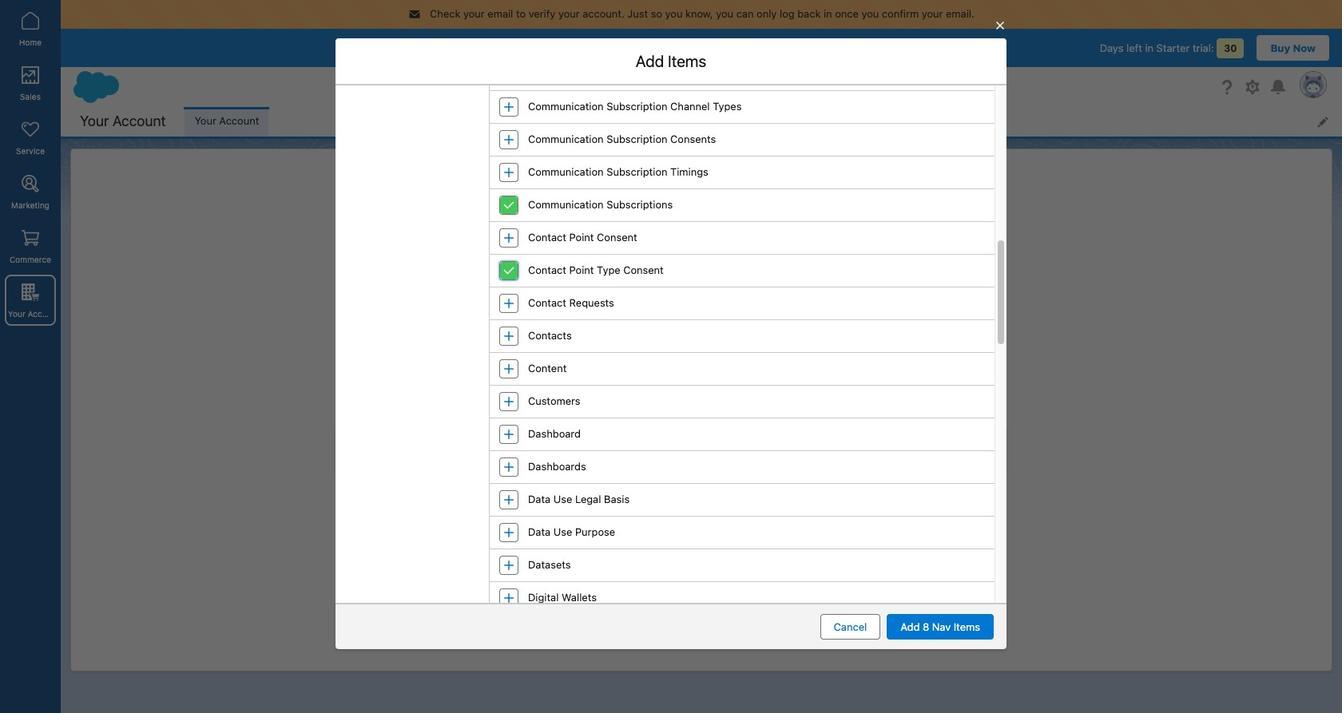 Task type: locate. For each thing, give the bounding box(es) containing it.
1 vertical spatial items
[[772, 228, 810, 247]]

data down dashboards
[[528, 493, 551, 506]]

1 communication from the top
[[528, 100, 604, 113]]

point left type
[[570, 264, 594, 277]]

cancel
[[891, 445, 924, 457], [834, 621, 867, 634]]

type
[[597, 264, 621, 277]]

days left in starter trial: 30
[[1100, 41, 1238, 54]]

2 vertical spatial subscription
[[607, 166, 668, 178]]

save button
[[944, 438, 994, 464]]

2 point from the top
[[570, 264, 594, 277]]

you
[[666, 7, 683, 20], [716, 7, 734, 20], [862, 7, 880, 20], [601, 470, 618, 482], [670, 470, 687, 482]]

commerce link
[[5, 221, 56, 272]]

starter
[[1157, 41, 1191, 54]]

add left 8
[[901, 621, 920, 634]]

for
[[561, 272, 574, 285]]

0 vertical spatial point
[[570, 231, 594, 244]]

communication for communication subscription consents
[[528, 133, 604, 146]]

left
[[1127, 41, 1143, 54]]

back
[[798, 7, 821, 20]]

can
[[737, 7, 754, 20], [689, 470, 706, 482]]

wallets
[[562, 592, 597, 604]]

use left legal
[[554, 493, 573, 506]]

you right once
[[862, 7, 880, 20]]

cancel left save
[[891, 445, 924, 457]]

haven't
[[638, 440, 689, 458]]

items up remove
[[772, 228, 810, 247]]

2 subscription from the top
[[607, 133, 668, 146]]

1 data from the top
[[528, 493, 551, 506]]

1 subscription from the top
[[607, 100, 668, 113]]

1 contact from the top
[[528, 231, 567, 244]]

data use purpose
[[528, 526, 616, 539]]

can left only
[[737, 7, 754, 20]]

0 vertical spatial add
[[636, 52, 664, 70]]

0 horizontal spatial items
[[668, 52, 707, 70]]

point up contact point type consent
[[570, 231, 594, 244]]

3 contact from the top
[[528, 297, 567, 310]]

point
[[570, 231, 594, 244], [570, 264, 594, 277]]

contact for contact point type consent
[[528, 264, 567, 277]]

log
[[780, 7, 795, 20]]

only
[[757, 7, 777, 20]]

search...
[[596, 80, 638, 93]]

1 horizontal spatial in
[[1146, 41, 1154, 54]]

items,
[[663, 272, 692, 285]]

communication up contact point consent on the left top
[[528, 198, 604, 211]]

just
[[628, 7, 648, 20]]

1 horizontal spatial your account
[[80, 113, 166, 129]]

2 use from the top
[[554, 526, 573, 539]]

buy now
[[1271, 41, 1317, 54]]

items right nav
[[954, 621, 981, 634]]

and down the "subscribe,"
[[627, 484, 644, 496]]

commerce
[[10, 255, 51, 265]]

0 horizontal spatial in
[[824, 7, 833, 20]]

you right so
[[666, 7, 683, 20]]

1 vertical spatial in
[[1146, 41, 1154, 54]]

your
[[80, 113, 109, 129], [195, 115, 216, 127], [563, 228, 595, 247], [8, 309, 25, 319]]

0 vertical spatial cancel button
[[877, 438, 938, 464]]

add inside button
[[901, 621, 920, 634]]

cancel button left save
[[877, 438, 938, 464]]

remove
[[768, 272, 803, 285]]

and inside when you subscribe, you can manage your plan, licenses and billing information right here.
[[627, 484, 644, 496]]

you up billing
[[670, 470, 687, 482]]

add items
[[636, 52, 707, 70]]

and for billing
[[627, 484, 644, 496]]

1 use from the top
[[554, 493, 573, 506]]

nav
[[522, 272, 539, 285]]

can up information at the right of the page
[[689, 470, 706, 482]]

1 vertical spatial add
[[901, 621, 920, 634]]

1 vertical spatial point
[[570, 264, 594, 277]]

save
[[958, 445, 981, 457]]

1 horizontal spatial cancel
[[891, 445, 924, 457]]

use
[[554, 493, 573, 506], [554, 526, 573, 539]]

check your email to verify your account. just so you know, you can only log back in once you confirm your email.
[[430, 7, 975, 20]]

subscribed
[[693, 440, 771, 458]]

contact for contact point consent
[[528, 231, 567, 244]]

0 horizontal spatial add
[[636, 52, 664, 70]]

communication up communication subscription timings
[[528, 133, 604, 146]]

0 vertical spatial subscription
[[607, 100, 668, 113]]

add for add items
[[636, 52, 664, 70]]

contact down bar
[[528, 297, 567, 310]]

communication up communication subscriptions
[[528, 166, 604, 178]]

0 vertical spatial your account link
[[185, 107, 269, 136]]

your account inside your account list
[[195, 115, 259, 127]]

communication subscription consents
[[528, 133, 716, 146]]

your account link
[[185, 107, 269, 136], [5, 275, 59, 326]]

0 horizontal spatial and
[[627, 484, 644, 496]]

2 contact from the top
[[528, 264, 567, 277]]

items
[[668, 52, 707, 70], [772, 228, 810, 247], [954, 621, 981, 634]]

data for data use purpose
[[528, 526, 551, 539]]

1 vertical spatial subscription
[[607, 133, 668, 146]]

trial:
[[1193, 41, 1215, 54]]

consent up type
[[597, 231, 638, 244]]

1 point from the top
[[570, 231, 594, 244]]

1 vertical spatial cancel
[[834, 621, 867, 634]]

cancel for edit your account app navigation items
[[891, 445, 924, 457]]

verify
[[529, 7, 556, 20]]

customers
[[528, 395, 581, 408]]

2 vertical spatial contact
[[528, 297, 567, 310]]

content
[[528, 362, 567, 375]]

your
[[464, 7, 485, 20], [559, 7, 580, 20], [922, 7, 944, 20], [498, 272, 519, 285], [747, 470, 767, 482]]

0 vertical spatial data
[[528, 493, 551, 506]]

this
[[577, 272, 595, 285]]

marketing
[[11, 201, 50, 210]]

items inside button
[[954, 621, 981, 634]]

2 communication from the top
[[528, 133, 604, 146]]

edit your account app navigation items
[[533, 228, 810, 247]]

0 vertical spatial cancel
[[891, 445, 924, 457]]

account inside list
[[219, 115, 259, 127]]

communication down "search..."
[[528, 100, 604, 113]]

0 vertical spatial contact
[[528, 231, 567, 244]]

subscription down communication subscription channel types on the top
[[607, 133, 668, 146]]

add up "search..."
[[636, 52, 664, 70]]

1 horizontal spatial add
[[901, 621, 920, 634]]

now
[[1294, 41, 1317, 54]]

requests
[[570, 297, 615, 310]]

1 vertical spatial data
[[528, 526, 551, 539]]

contact down edit
[[528, 264, 567, 277]]

in right the back
[[824, 7, 833, 20]]

1 vertical spatial cancel button
[[821, 615, 881, 640]]

3 subscription from the top
[[607, 166, 668, 178]]

contact point consent
[[528, 231, 638, 244]]

subscription
[[607, 100, 668, 113], [607, 133, 668, 146], [607, 166, 668, 178]]

0 vertical spatial and
[[695, 272, 713, 285]]

sales
[[20, 92, 41, 102]]

1 vertical spatial contact
[[528, 264, 567, 277]]

1 vertical spatial can
[[689, 470, 706, 482]]

cancel button for edit your account app navigation items
[[877, 438, 938, 464]]

subscription down "search..."
[[607, 100, 668, 113]]

add 8 nav items button
[[887, 615, 994, 640]]

4 communication from the top
[[528, 198, 604, 211]]

3 communication from the top
[[528, 166, 604, 178]]

0 horizontal spatial can
[[689, 470, 706, 482]]

and
[[695, 272, 713, 285], [627, 484, 644, 496]]

1 vertical spatial use
[[554, 526, 573, 539]]

2 horizontal spatial items
[[954, 621, 981, 634]]

1 vertical spatial and
[[627, 484, 644, 496]]

communication
[[528, 100, 604, 113], [528, 133, 604, 146], [528, 166, 604, 178], [528, 198, 604, 211]]

add
[[636, 52, 664, 70], [901, 621, 920, 634]]

your up here.
[[747, 470, 767, 482]]

and right the items,
[[695, 272, 713, 285]]

contact up bar
[[528, 231, 567, 244]]

items up search... button
[[668, 52, 707, 70]]

cancel button left 8
[[821, 615, 881, 640]]

your left email.
[[922, 7, 944, 20]]

0 vertical spatial can
[[737, 7, 754, 20]]

0 horizontal spatial your account
[[8, 309, 59, 319]]

1 horizontal spatial items
[[772, 228, 810, 247]]

communication for communication subscriptions
[[528, 198, 604, 211]]

0 horizontal spatial cancel
[[834, 621, 867, 634]]

use left purpose
[[554, 526, 573, 539]]

0 vertical spatial use
[[554, 493, 573, 506]]

home
[[19, 38, 42, 47]]

2 horizontal spatial your account
[[195, 115, 259, 127]]

data up datasets
[[528, 526, 551, 539]]

check image
[[500, 262, 518, 280]]

consent right type
[[624, 264, 664, 277]]

nav
[[933, 621, 951, 634]]

know,
[[686, 7, 714, 20]]

or
[[755, 272, 765, 285]]

subscription up subscriptions
[[607, 166, 668, 178]]

2 data from the top
[[528, 526, 551, 539]]

1 horizontal spatial and
[[695, 272, 713, 285]]

cancel left 8
[[834, 621, 867, 634]]

items
[[806, 272, 833, 285]]

buy
[[1271, 41, 1291, 54]]

1 vertical spatial your account link
[[5, 275, 59, 326]]

0 horizontal spatial your account link
[[5, 275, 59, 326]]

data
[[528, 493, 551, 506], [528, 526, 551, 539]]

when you subscribe, you can manage your plan, licenses and billing information right here.
[[573, 470, 831, 496]]

in
[[824, 7, 833, 20], [1146, 41, 1154, 54]]

licenses
[[794, 470, 831, 482]]

your inside list
[[195, 115, 216, 127]]

consent
[[597, 231, 638, 244], [624, 264, 664, 277]]

in right left
[[1146, 41, 1154, 54]]

1 horizontal spatial your account link
[[185, 107, 269, 136]]

your account
[[80, 113, 166, 129], [195, 115, 259, 127], [8, 309, 59, 319]]

2 vertical spatial items
[[954, 621, 981, 634]]

8
[[923, 621, 930, 634]]



Task type: vqa. For each thing, say whether or not it's contained in the screenshot.
the leftmost The You
no



Task type: describe. For each thing, give the bounding box(es) containing it.
personalize your nav bar for this app. reorder items, and rename or remove items you've added.
[[439, 272, 904, 285]]

bar
[[542, 272, 558, 285]]

cancel button for add items
[[821, 615, 881, 640]]

types
[[713, 100, 742, 113]]

service link
[[5, 112, 56, 163]]

basis
[[604, 493, 630, 506]]

your right verify
[[559, 7, 580, 20]]

navigation
[[693, 228, 768, 247]]

your left email
[[464, 7, 485, 20]]

can inside when you subscribe, you can manage your plan, licenses and billing information right here.
[[689, 470, 706, 482]]

rename
[[716, 272, 752, 285]]

account.
[[583, 7, 625, 20]]

timings
[[671, 166, 709, 178]]

marketing link
[[5, 166, 56, 217]]

reorder
[[621, 272, 660, 285]]

dashboard
[[528, 428, 581, 441]]

communication subscription channel types
[[528, 100, 742, 113]]

sales link
[[5, 58, 56, 109]]

0 vertical spatial consent
[[597, 231, 638, 244]]

you right when on the bottom left of the page
[[601, 470, 618, 482]]

subscription for consents
[[607, 133, 668, 146]]

you haven't subscribed yet
[[608, 440, 796, 458]]

data for data use legal basis
[[528, 493, 551, 506]]

legal
[[575, 493, 601, 506]]

days
[[1100, 41, 1124, 54]]

search... button
[[564, 74, 884, 100]]

and for rename
[[695, 272, 713, 285]]

personalize
[[439, 272, 495, 285]]

communication subscription timings
[[528, 166, 709, 178]]

here.
[[754, 484, 777, 496]]

subscribe,
[[620, 470, 668, 482]]

subscriptions
[[607, 198, 673, 211]]

communication subscriptions
[[528, 198, 673, 211]]

billing
[[646, 484, 673, 496]]

point for type
[[570, 264, 594, 277]]

right
[[730, 484, 751, 496]]

information
[[676, 484, 727, 496]]

subscription for channel
[[607, 100, 668, 113]]

add for add 8 nav items
[[901, 621, 920, 634]]

purpose
[[575, 526, 616, 539]]

email.
[[946, 7, 975, 20]]

digital
[[528, 592, 559, 604]]

you
[[608, 440, 634, 458]]

service
[[16, 146, 45, 156]]

contact requests
[[528, 297, 615, 310]]

added.
[[870, 272, 904, 285]]

you right 'know,'
[[716, 7, 734, 20]]

use for legal
[[554, 493, 573, 506]]

email
[[488, 7, 513, 20]]

consents
[[671, 133, 716, 146]]

contact for contact requests
[[528, 297, 567, 310]]

app.
[[597, 272, 619, 285]]

home link
[[5, 3, 56, 54]]

you've
[[835, 272, 867, 285]]

subscription for timings
[[607, 166, 668, 178]]

channel
[[671, 100, 710, 113]]

contact point type consent
[[528, 264, 664, 277]]

communication for communication subscription timings
[[528, 166, 604, 178]]

0 vertical spatial items
[[668, 52, 707, 70]]

contacts
[[528, 330, 572, 342]]

buy now button
[[1258, 35, 1330, 60]]

your account list
[[185, 107, 1343, 136]]

dashboards
[[528, 461, 586, 473]]

use for purpose
[[554, 526, 573, 539]]

yet
[[774, 440, 796, 458]]

confirm
[[882, 7, 919, 20]]

your left nav
[[498, 272, 519, 285]]

plan,
[[769, 470, 791, 482]]

so
[[651, 7, 663, 20]]

cancel for add items
[[834, 621, 867, 634]]

datasets
[[528, 559, 571, 572]]

manage
[[708, 470, 744, 482]]

once
[[835, 7, 859, 20]]

check
[[430, 7, 461, 20]]

digital wallets
[[528, 592, 597, 604]]

point for consent
[[570, 231, 594, 244]]

1 horizontal spatial can
[[737, 7, 754, 20]]

data use legal basis
[[528, 493, 630, 506]]

your inside when you subscribe, you can manage your plan, licenses and billing information right here.
[[747, 470, 767, 482]]

edit
[[533, 228, 560, 247]]

30
[[1225, 42, 1238, 54]]

0 vertical spatial in
[[824, 7, 833, 20]]

to
[[516, 7, 526, 20]]

add 8 nav items
[[901, 621, 981, 634]]

app
[[661, 228, 690, 247]]

communication for communication subscription channel types
[[528, 100, 604, 113]]

1 vertical spatial consent
[[624, 264, 664, 277]]

when
[[573, 470, 599, 482]]



